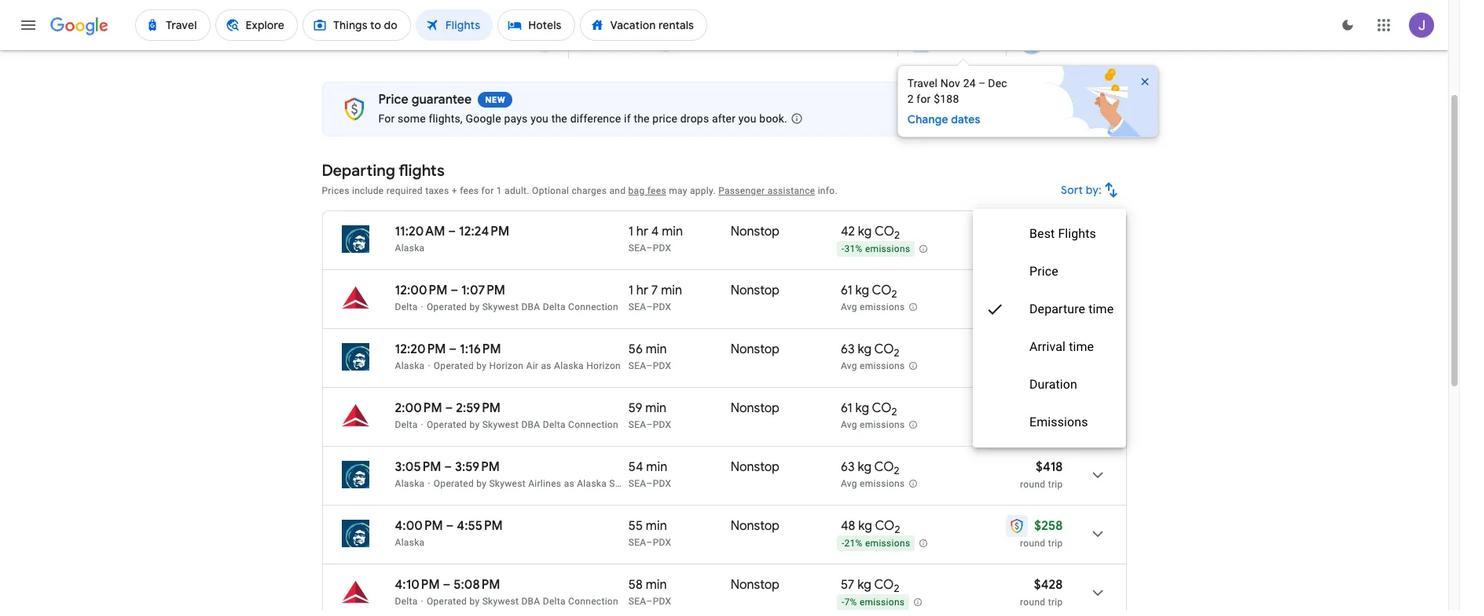 Task type: locate. For each thing, give the bounding box(es) containing it.
sea for 55
[[629, 538, 647, 549]]

1  image from the top
[[421, 302, 424, 313]]

– left 1:16 pm
[[449, 342, 457, 358]]

co inside 48 kg co 2
[[875, 519, 895, 535]]

5 pdx from the top
[[653, 479, 672, 490]]

– inside 11:20 am – 12:24 pm alaska
[[448, 224, 456, 240]]

3:05 pm
[[395, 460, 441, 476]]

– left 2:59 pm at the bottom of page
[[445, 401, 453, 417]]

63 kg co 2 for 54 min
[[841, 460, 900, 478]]

2 for 58 min
[[894, 583, 900, 596]]

Departure time: 12:20 PM. text field
[[395, 342, 446, 358]]

min inside 56 min sea – pdx
[[646, 342, 667, 358]]

4 avg from the top
[[841, 479, 858, 490]]

round down 258 us dollars text box
[[1021, 539, 1046, 550]]

price up for
[[379, 92, 409, 108]]

time for arrival time
[[1069, 340, 1095, 355]]

operated by skywest dba delta connection for 1:07 pm
[[427, 302, 619, 313]]

bag
[[629, 186, 645, 197]]

connection left the 59 min sea – pdx on the bottom left
[[568, 420, 619, 431]]

sea for 58
[[629, 597, 647, 608]]

time inside radio item
[[1089, 302, 1114, 317]]

sea down 55
[[629, 538, 647, 549]]

0 vertical spatial -
[[842, 244, 845, 255]]

by down 5:08 pm
[[470, 597, 480, 608]]

pdx down total duration 58 min. element
[[653, 597, 672, 608]]

round for $418
[[1021, 480, 1046, 491]]

1 for 12:24 pm
[[629, 224, 634, 240]]

3 sea from the top
[[629, 361, 647, 372]]

trip down $428
[[1048, 597, 1063, 608]]

round trip for 48
[[1021, 539, 1063, 550]]

by down 3:59 pm text box
[[477, 479, 487, 490]]

2 trip from the top
[[1048, 421, 1063, 432]]

1 vertical spatial dba
[[522, 420, 540, 431]]

1 horizontal spatial you
[[739, 112, 757, 125]]

 image down 4:10 pm
[[421, 597, 424, 608]]

3:05 pm – 3:59 pm
[[395, 460, 500, 476]]

fees
[[460, 186, 479, 197], [648, 186, 667, 197]]

google
[[466, 112, 501, 125]]

1 connection from the top
[[568, 302, 619, 313]]

2:00 pm – 2:59 pm
[[395, 401, 501, 417]]

pdx down total duration 54 min. element
[[653, 479, 672, 490]]

time right the departure
[[1089, 302, 1114, 317]]

skywest
[[482, 302, 519, 313], [482, 420, 519, 431], [489, 479, 526, 490], [482, 597, 519, 608]]

dba for 12:00 pm – 1:07 pm
[[522, 302, 540, 313]]

$328
[[1035, 224, 1063, 240]]

0 vertical spatial connection
[[568, 302, 619, 313]]

0 vertical spatial for
[[917, 93, 931, 105]]

sea inside 1 hr 7 min sea – pdx
[[629, 302, 647, 313]]

round down 418 us dollars text field
[[1021, 480, 1046, 491]]

operated down 12:20 pm – 1:16 pm at the left bottom
[[434, 361, 474, 372]]

round up arrival
[[1021, 303, 1046, 314]]

2 for 56 min
[[894, 347, 900, 360]]

drops
[[681, 112, 709, 125]]

 image down 2:00 pm
[[421, 420, 424, 431]]

min for 54 min
[[646, 460, 668, 476]]

4 avg emissions from the top
[[841, 479, 905, 490]]

2 connection from the top
[[568, 420, 619, 431]]

– inside 56 min sea – pdx
[[647, 361, 653, 372]]

7 sea from the top
[[629, 597, 647, 608]]

as right air
[[541, 361, 552, 372]]

round for $398
[[1021, 421, 1046, 432]]

1 horizontal spatial as
[[564, 479, 575, 490]]

- down 57
[[842, 598, 845, 609]]

total duration 54 min. element
[[629, 460, 731, 478]]

0 vertical spatial time
[[1089, 302, 1114, 317]]

total duration 58 min. element
[[629, 578, 731, 596]]

kg for 1 hr 4 min
[[858, 224, 872, 240]]

connection left 58 min sea – pdx on the bottom left of the page
[[568, 597, 619, 608]]

fees right +
[[460, 186, 479, 197]]

4:00 pm – 4:55 pm alaska
[[395, 519, 503, 549]]

skywest down arrival time: 1:07 pm. text field
[[482, 302, 519, 313]]

0 vertical spatial 61 kg co 2
[[841, 283, 898, 301]]

$418 up the duration
[[1036, 342, 1063, 358]]

the left difference
[[552, 112, 568, 125]]

0 horizontal spatial you
[[531, 112, 549, 125]]

Departure time: 4:00 PM. text field
[[395, 519, 443, 535]]

3 pdx from the top
[[653, 361, 672, 372]]

0 horizontal spatial as
[[541, 361, 552, 372]]

you
[[531, 112, 549, 125], [739, 112, 757, 125]]

min for 58 min
[[646, 578, 667, 594]]

2 inside 42 kg co 2
[[895, 229, 900, 242]]

by down "1:07 pm"
[[470, 302, 480, 313]]

nov for 24 – dec
[[941, 77, 961, 90]]

1 hr from the top
[[637, 224, 649, 240]]

– down 4
[[647, 243, 653, 254]]

nonstop for 56 min
[[731, 342, 780, 358]]

pdx inside 58 min sea – pdx
[[653, 597, 672, 608]]

min for 55 min
[[646, 519, 667, 535]]

4 round from the top
[[1021, 539, 1046, 550]]

1 operated by skywest dba delta connection from the top
[[427, 302, 619, 313]]

2:59 pm
[[456, 401, 501, 417]]

1 61 kg co 2 from the top
[[841, 283, 898, 301]]

0 horizontal spatial the
[[552, 112, 568, 125]]

pdx for 59 min
[[653, 420, 672, 431]]

operated for 2:00 pm
[[427, 420, 467, 431]]

1 round trip from the top
[[1021, 303, 1063, 314]]

leaves seattle-tacoma international airport at 2:00 pm on saturday, november 25 and arrives at portland international airport at 2:59 pm on saturday, november 25. element
[[395, 401, 501, 417]]

2 for 54 min
[[894, 465, 900, 478]]

sea down 58
[[629, 597, 647, 608]]

pdx inside 56 min sea – pdx
[[653, 361, 672, 372]]

price down best
[[1030, 264, 1059, 279]]

close image
[[1139, 75, 1151, 88]]

for
[[379, 112, 395, 125]]

co for 59 min
[[872, 401, 892, 417]]

57 kg co 2
[[841, 578, 900, 596]]

pdx inside 1 hr 7 min sea – pdx
[[653, 302, 672, 313]]

min inside the 59 min sea – pdx
[[646, 401, 667, 417]]

Arrival time: 12:24 PM. text field
[[459, 224, 510, 240]]

1 vertical spatial as
[[564, 479, 575, 490]]

$428 round trip
[[1021, 578, 1063, 608]]

sea down total duration 1 hr 4 min. element
[[629, 243, 647, 254]]

2  image from the top
[[421, 420, 424, 431]]

3 round from the top
[[1021, 480, 1046, 491]]

3 avg from the top
[[841, 420, 858, 431]]

departing flights
[[322, 161, 445, 181]]

time
[[1089, 302, 1114, 317], [1069, 340, 1095, 355]]

1 hr 7 min sea – pdx
[[629, 283, 682, 313]]

4:55 pm
[[457, 519, 503, 535]]

63 kg co 2 for 56 min
[[841, 342, 900, 360]]

6 nonstop flight. element from the top
[[731, 519, 780, 537]]

kg inside 48 kg co 2
[[859, 519, 873, 535]]

nonstop for 58 min
[[731, 578, 780, 594]]

sea down 54
[[629, 479, 647, 490]]

2 inside 48 kg co 2
[[895, 524, 901, 537]]

track prices
[[349, 37, 413, 51]]

nov up $188
[[941, 77, 961, 90]]

 image
[[421, 302, 424, 313], [421, 420, 424, 431], [421, 597, 424, 608]]

delta
[[395, 302, 418, 313], [543, 302, 566, 313], [395, 420, 418, 431], [543, 420, 566, 431], [395, 597, 418, 608], [543, 597, 566, 608]]

– down 7
[[647, 302, 653, 313]]

7 nonstop from the top
[[731, 578, 780, 594]]

price
[[379, 92, 409, 108], [1030, 264, 1059, 279]]

min right 56 at the left bottom of page
[[646, 342, 667, 358]]

kg for 59 min
[[856, 401, 870, 417]]

- down 42 on the top of the page
[[842, 244, 845, 255]]

61
[[841, 283, 853, 299], [841, 401, 853, 417]]

2 vertical spatial 1
[[629, 283, 634, 299]]

$188
[[934, 93, 959, 105]]

1 pdx from the top
[[653, 243, 672, 254]]

0 horizontal spatial nov
[[440, 37, 461, 51]]

2 61 from the top
[[841, 401, 853, 417]]

2 round trip from the top
[[1021, 539, 1063, 550]]

0 vertical spatial nov
[[440, 37, 461, 51]]

nonstop for 1 hr 4 min
[[731, 224, 780, 240]]

sea inside "1 hr 4 min sea – pdx"
[[629, 243, 647, 254]]

operated by skywest dba delta connection down "1:07 pm"
[[427, 302, 619, 313]]

2 vertical spatial connection
[[568, 597, 619, 608]]

alaska down 12:20 pm text box
[[395, 361, 425, 372]]

63 for 56 min
[[841, 342, 855, 358]]

– down total duration 58 min. element
[[647, 597, 653, 608]]

operated
[[427, 302, 467, 313], [434, 361, 474, 372], [427, 420, 467, 431], [434, 479, 474, 490], [427, 597, 467, 608]]

55 min sea – pdx
[[629, 519, 672, 549]]

dates down $188
[[951, 112, 981, 127]]

trip down $398
[[1048, 421, 1063, 432]]

2 fees from the left
[[648, 186, 667, 197]]

Arrival time: 2:59 PM. text field
[[456, 401, 501, 417]]

trip down 258 us dollars text box
[[1048, 539, 1063, 550]]

2 63 kg co 2 from the top
[[841, 460, 900, 478]]

prices
[[322, 186, 350, 197]]

trip inside $418 round trip
[[1048, 480, 1063, 491]]

1 vertical spatial $418
[[1036, 460, 1063, 476]]

– down "total duration 56 min." element
[[647, 361, 653, 372]]

0 vertical spatial $418
[[1036, 342, 1063, 358]]

1 inside 1 hr 7 min sea – pdx
[[629, 283, 634, 299]]

– left "1:07 pm"
[[451, 283, 458, 299]]

2 vertical spatial -
[[842, 598, 845, 609]]

– down total duration 59 min. element
[[647, 420, 653, 431]]

and
[[610, 186, 626, 197]]

sea down 59
[[629, 420, 647, 431]]

kg inside 42 kg co 2
[[858, 224, 872, 240]]

operated by skywest dba delta connection down arrival time: 2:59 pm. "text box"
[[427, 420, 619, 431]]

pdx down 4
[[653, 243, 672, 254]]

min right 7
[[661, 283, 682, 299]]

1 vertical spatial 61 kg co 2
[[841, 401, 898, 419]]

4 nonstop from the top
[[731, 401, 780, 417]]

1 63 kg co 2 from the top
[[841, 342, 900, 360]]

– left arrival time: 4:55 pm. text box
[[446, 519, 454, 535]]

0 horizontal spatial horizon
[[489, 361, 524, 372]]

nonstop flight. element
[[731, 224, 780, 242], [731, 283, 780, 301], [731, 342, 780, 360], [731, 401, 780, 419], [731, 460, 780, 478], [731, 519, 780, 537], [731, 578, 780, 596]]

3:59 pm
[[455, 460, 500, 476]]

if
[[624, 112, 631, 125]]

you right after
[[739, 112, 757, 125]]

2 horizon from the left
[[587, 361, 621, 372]]

round trip for 61
[[1021, 303, 1063, 314]]

total duration 55 min. element
[[629, 519, 731, 537]]

1 vertical spatial time
[[1069, 340, 1095, 355]]

4 nonstop flight. element from the top
[[731, 401, 780, 419]]

1 vertical spatial 1
[[629, 224, 634, 240]]

- down the 48
[[842, 539, 845, 550]]

leaves seattle-tacoma international airport at 4:00 pm on saturday, november 25 and arrives at portland international airport at 4:55 pm on saturday, november 25. element
[[395, 519, 503, 535]]

1 left 4
[[629, 224, 634, 240]]

-21% emissions
[[842, 539, 911, 550]]

1 dba from the top
[[522, 302, 540, 313]]

1 vertical spatial 63 kg co 2
[[841, 460, 900, 478]]

round trip down 258 us dollars text box
[[1021, 539, 1063, 550]]

pdx down 7
[[653, 302, 672, 313]]

change appearance image
[[1329, 6, 1367, 44]]

pdx inside 55 min sea – pdx
[[653, 538, 672, 549]]

price inside select your sort order. menu
[[1030, 264, 1059, 279]]

- for 42
[[842, 244, 845, 255]]

sea down 56 at the left bottom of page
[[629, 361, 647, 372]]

– inside 4:00 pm – 4:55 pm alaska
[[446, 519, 454, 535]]

$418 down emissions
[[1036, 460, 1063, 476]]

as for 3:59 pm
[[564, 479, 575, 490]]

Arrival time: 5:08 PM. text field
[[454, 578, 500, 594]]

after
[[712, 112, 736, 125]]

hr left 4
[[637, 224, 649, 240]]

0 vertical spatial as
[[541, 361, 552, 372]]

4 sea from the top
[[629, 420, 647, 431]]

co inside 42 kg co 2
[[875, 224, 895, 240]]

1 vertical spatial nov
[[941, 77, 961, 90]]

leaves seattle-tacoma international airport at 12:20 pm on saturday, november 25 and arrives at portland international airport at 1:16 pm on saturday, november 25. element
[[395, 342, 501, 358]]

6 sea from the top
[[629, 538, 647, 549]]

2 $418 from the top
[[1036, 460, 1063, 476]]

0 horizontal spatial dates
[[608, 37, 637, 51]]

0 vertical spatial 61
[[841, 283, 853, 299]]

min inside 1 hr 7 min sea – pdx
[[661, 283, 682, 299]]

6 pdx from the top
[[653, 538, 672, 549]]

1 horizon from the left
[[489, 361, 524, 372]]

connection for 1
[[568, 302, 619, 313]]

1 vertical spatial 63
[[841, 460, 855, 476]]

63 for 54 min
[[841, 460, 855, 476]]

round inside $398 round trip
[[1021, 421, 1046, 432]]

– right departure time: 11:20 am. text field on the left of the page
[[448, 224, 456, 240]]

trip down 418 us dollars text field
[[1048, 480, 1063, 491]]

arrival time
[[1030, 340, 1095, 355]]

pdx inside 54 min sea – pdx
[[653, 479, 672, 490]]

31%
[[845, 244, 863, 255]]

– down the total duration 55 min. element
[[647, 538, 653, 549]]

7 nonstop flight. element from the top
[[731, 578, 780, 596]]

min inside 55 min sea – pdx
[[646, 519, 667, 535]]

2 the from the left
[[634, 112, 650, 125]]

sea inside 56 min sea – pdx
[[629, 361, 647, 372]]

5 nonstop flight. element from the top
[[731, 460, 780, 478]]

min
[[662, 224, 683, 240], [661, 283, 682, 299], [646, 342, 667, 358], [646, 401, 667, 417], [646, 460, 668, 476], [646, 519, 667, 535], [646, 578, 667, 594]]

1 you from the left
[[531, 112, 549, 125]]

0 vertical spatial 63 kg co 2
[[841, 342, 900, 360]]

kg for 55 min
[[859, 519, 873, 535]]

2 hr from the top
[[637, 283, 649, 299]]

2 round from the top
[[1021, 421, 1046, 432]]

for
[[917, 93, 931, 105], [482, 186, 494, 197]]

0 horizontal spatial for
[[482, 186, 494, 197]]

you right the pays
[[531, 112, 549, 125]]

skywest down 5:08 pm "text box"
[[482, 597, 519, 608]]

sort by:
[[1061, 183, 1102, 197]]

3 dba from the top
[[522, 597, 540, 608]]

0 vertical spatial price
[[379, 92, 409, 108]]

kg for 58 min
[[858, 578, 872, 594]]

1 horizontal spatial nov
[[941, 77, 961, 90]]

avg for 56 min
[[841, 361, 858, 372]]

kg for 1 hr 7 min
[[856, 283, 870, 299]]

2 pdx from the top
[[653, 302, 672, 313]]

min right 54
[[646, 460, 668, 476]]

nonstop
[[731, 224, 780, 240], [731, 283, 780, 299], [731, 342, 780, 358], [731, 401, 780, 417], [731, 460, 780, 476], [731, 519, 780, 535], [731, 578, 780, 594]]

operated down leaves seattle-tacoma international airport at 12:00 pm on saturday, november 25 and arrives at portland international airport at 1:07 pm on saturday, november 25. element
[[427, 302, 467, 313]]

258 US dollars text field
[[1035, 519, 1063, 535]]

5 trip from the top
[[1048, 597, 1063, 608]]

– left '3:59 pm' on the bottom of page
[[444, 460, 452, 476]]

1 vertical spatial round trip
[[1021, 539, 1063, 550]]

operated by skywest dba delta connection
[[427, 302, 619, 313], [427, 420, 619, 431], [427, 597, 619, 608]]

1 vertical spatial for
[[482, 186, 494, 197]]

any
[[585, 37, 605, 51]]

3 nonstop flight. element from the top
[[731, 342, 780, 360]]

dba for 4:10 pm – 5:08 pm
[[522, 597, 540, 608]]

2 vertical spatial operated by skywest dba delta connection
[[427, 597, 619, 608]]

Arrival time: 3:59 PM. text field
[[455, 460, 500, 476]]

2 vertical spatial dba
[[522, 597, 540, 608]]

0 vertical spatial 1
[[497, 186, 502, 197]]

kg
[[858, 224, 872, 240], [856, 283, 870, 299], [858, 342, 872, 358], [856, 401, 870, 417], [858, 460, 872, 476], [859, 519, 873, 535], [858, 578, 872, 594]]

operated down 4:10 pm – 5:08 pm
[[427, 597, 467, 608]]

emissions
[[866, 244, 911, 255], [860, 302, 905, 313], [860, 361, 905, 372], [860, 420, 905, 431], [860, 479, 905, 490], [866, 539, 911, 550], [860, 598, 905, 609]]

leaves seattle-tacoma international airport at 4:10 pm on saturday, november 25 and arrives at portland international airport at 5:08 pm on saturday, november 25. element
[[395, 578, 500, 594]]

– inside 58 min sea – pdx
[[647, 597, 653, 608]]

428 US dollars text field
[[1034, 578, 1063, 594]]

trip inside $398 round trip
[[1048, 421, 1063, 432]]

1 vertical spatial  image
[[421, 420, 424, 431]]

for down "travel"
[[917, 93, 931, 105]]

7%
[[845, 598, 857, 609]]

- for 57
[[842, 598, 845, 609]]

avg for 59 min
[[841, 420, 858, 431]]

1 vertical spatial 61
[[841, 401, 853, 417]]

pdx for 55 min
[[653, 538, 672, 549]]

sea up 56 at the left bottom of page
[[629, 302, 647, 313]]

total duration 56 min. element
[[629, 342, 731, 360]]

nov for 25 – dec
[[440, 37, 461, 51]]

–
[[448, 224, 456, 240], [647, 243, 653, 254], [451, 283, 458, 299], [647, 302, 653, 313], [449, 342, 457, 358], [647, 361, 653, 372], [445, 401, 453, 417], [647, 420, 653, 431], [444, 460, 452, 476], [647, 479, 653, 490], [446, 519, 454, 535], [647, 538, 653, 549], [443, 578, 451, 594], [647, 597, 653, 608]]

2 63 from the top
[[841, 460, 855, 476]]

1 vertical spatial dates
[[951, 112, 981, 127]]

kg inside 57 kg co 2
[[858, 578, 872, 594]]

pdx down "total duration 56 min." element
[[653, 361, 672, 372]]

1 avg from the top
[[841, 302, 858, 313]]

skywest
[[610, 479, 647, 490]]

1:16 pm
[[460, 342, 501, 358]]

1 nonstop from the top
[[731, 224, 780, 240]]

3 - from the top
[[842, 598, 845, 609]]

0 vertical spatial round trip
[[1021, 303, 1063, 314]]

round down $428
[[1021, 597, 1046, 608]]

11:20 am
[[395, 224, 445, 240]]

5 sea from the top
[[629, 479, 647, 490]]

alaska down 4:00 pm
[[395, 538, 425, 549]]

$418 round trip
[[1021, 460, 1063, 491]]

0 vertical spatial operated by skywest dba delta connection
[[427, 302, 619, 313]]

2 inside 57 kg co 2
[[894, 583, 900, 596]]

co inside 57 kg co 2
[[875, 578, 894, 594]]

time right $418 text box
[[1069, 340, 1095, 355]]

trip up arrival time at the bottom
[[1048, 303, 1063, 314]]

0 vertical spatial 63
[[841, 342, 855, 358]]

trip for $428
[[1048, 597, 1063, 608]]

hr inside "1 hr 4 min sea – pdx"
[[637, 224, 649, 240]]

6 nonstop from the top
[[731, 519, 780, 535]]

Departure time: 2:00 PM. text field
[[395, 401, 442, 417]]

for left adult.
[[482, 186, 494, 197]]

1 horizontal spatial dates
[[951, 112, 981, 127]]

nov inside nov 24 – dec 2
[[941, 77, 961, 90]]

61 kg co 2 for 1 hr 7 min
[[841, 283, 898, 301]]

min inside 58 min sea – pdx
[[646, 578, 667, 594]]

pdx inside the 59 min sea – pdx
[[653, 420, 672, 431]]

4 pdx from the top
[[653, 420, 672, 431]]

passenger
[[719, 186, 765, 197]]

1 horizontal spatial price
[[1030, 264, 1059, 279]]

0 vertical spatial  image
[[421, 302, 424, 313]]

1 horizontal spatial for
[[917, 93, 931, 105]]

– inside 54 min sea – pdx
[[647, 479, 653, 490]]

2 nonstop from the top
[[731, 283, 780, 299]]

7 pdx from the top
[[653, 597, 672, 608]]

 image down 12:00 pm in the top of the page
[[421, 302, 424, 313]]

2 nonstop flight. element from the top
[[731, 283, 780, 301]]

by down 1:16 pm
[[477, 361, 487, 372]]

nonstop for 55 min
[[731, 519, 780, 535]]

0 vertical spatial dba
[[522, 302, 540, 313]]

min right 4
[[662, 224, 683, 240]]

418 US dollars text field
[[1036, 342, 1063, 358]]

1 avg emissions from the top
[[841, 302, 905, 313]]

1 $418 from the top
[[1036, 342, 1063, 358]]

fees right bag
[[648, 186, 667, 197]]

leaves seattle-tacoma international airport at 11:20 am on saturday, november 25 and arrives at portland international airport at 12:24 pm on saturday, november 25. element
[[395, 224, 510, 240]]

min inside 54 min sea – pdx
[[646, 460, 668, 476]]

418 US dollars text field
[[1036, 460, 1063, 476]]

round inside $428 round trip
[[1021, 597, 1046, 608]]

1 - from the top
[[842, 244, 845, 255]]

main menu image
[[19, 16, 38, 35]]

1 vertical spatial hr
[[637, 283, 649, 299]]

min inside "1 hr 4 min sea – pdx"
[[662, 224, 683, 240]]

round trip up arrival
[[1021, 303, 1063, 314]]

5:08 pm
[[454, 578, 500, 594]]

– inside the 59 min sea – pdx
[[647, 420, 653, 431]]

3 avg emissions from the top
[[841, 420, 905, 431]]

horizon left 56 min sea – pdx
[[587, 361, 621, 372]]

select your sort order. menu
[[973, 209, 1127, 448]]

may
[[669, 186, 688, 197]]

sea inside 54 min sea – pdx
[[629, 479, 647, 490]]

learn more about price guarantee image
[[778, 100, 816, 138]]

trip
[[1048, 303, 1063, 314], [1048, 421, 1063, 432], [1048, 480, 1063, 491], [1048, 539, 1063, 550], [1048, 597, 1063, 608]]

3 trip from the top
[[1048, 480, 1063, 491]]

2 for 1 hr 4 min
[[895, 229, 900, 242]]

total duration 59 min. element
[[629, 401, 731, 419]]

59 min sea – pdx
[[629, 401, 672, 431]]

total duration 1 hr 7 min. element
[[629, 283, 731, 301]]

min for 56 min
[[646, 342, 667, 358]]

0 vertical spatial hr
[[637, 224, 649, 240]]

pdx for 58 min
[[653, 597, 672, 608]]

1 63 from the top
[[841, 342, 855, 358]]

for inside "for $188 change dates"
[[917, 93, 931, 105]]

co for 55 min
[[875, 519, 895, 535]]

connection left 1 hr 7 min sea – pdx
[[568, 302, 619, 313]]

2 operated by skywest dba delta connection from the top
[[427, 420, 619, 431]]

nov right "learn more about tracked prices" icon
[[440, 37, 461, 51]]

3 nonstop from the top
[[731, 342, 780, 358]]

– down total duration 54 min. element
[[647, 479, 653, 490]]

sea inside the 59 min sea – pdx
[[629, 420, 647, 431]]

the right "if"
[[634, 112, 650, 125]]

trip inside $428 round trip
[[1048, 597, 1063, 608]]

nov
[[440, 37, 461, 51], [941, 77, 961, 90]]

avg emissions for 1 hr 7 min
[[841, 302, 905, 313]]

avg
[[841, 302, 858, 313], [841, 361, 858, 372], [841, 420, 858, 431], [841, 479, 858, 490]]

dates right any on the left of the page
[[608, 37, 637, 51]]

2 - from the top
[[842, 539, 845, 550]]

1 nonstop flight. element from the top
[[731, 224, 780, 242]]

pays
[[504, 112, 528, 125]]

1 vertical spatial connection
[[568, 420, 619, 431]]

pdx down the total duration 55 min. element
[[653, 538, 672, 549]]

find the best price region
[[322, 23, 1175, 138]]

1 vertical spatial -
[[842, 539, 845, 550]]

1 horizontal spatial fees
[[648, 186, 667, 197]]

$418 for $418
[[1036, 342, 1063, 358]]

328 US dollars text field
[[1035, 224, 1063, 240]]

2 for 55 min
[[895, 524, 901, 537]]

round inside $418 round trip
[[1021, 480, 1046, 491]]

42 kg co 2
[[841, 224, 900, 242]]

Arrival time: 1:07 PM. text field
[[461, 283, 505, 299]]

2 vertical spatial  image
[[421, 597, 424, 608]]

$418
[[1036, 342, 1063, 358], [1036, 460, 1063, 476]]

$418 inside $418 round trip
[[1036, 460, 1063, 476]]

2 avg emissions from the top
[[841, 361, 905, 372]]

pdx down total duration 59 min. element
[[653, 420, 672, 431]]

Arrival time: 4:55 PM. text field
[[457, 519, 503, 535]]

sea inside 58 min sea – pdx
[[629, 597, 647, 608]]

sea inside 55 min sea – pdx
[[629, 538, 647, 549]]

5 round from the top
[[1021, 597, 1046, 608]]

co
[[875, 224, 895, 240], [872, 283, 892, 299], [875, 342, 894, 358], [872, 401, 892, 417], [875, 460, 894, 476], [875, 519, 895, 535], [875, 578, 894, 594]]

hr inside 1 hr 7 min sea – pdx
[[637, 283, 649, 299]]

connection for 59
[[568, 420, 619, 431]]

2 avg from the top
[[841, 361, 858, 372]]

None search field
[[322, 0, 1127, 16]]

3 connection from the top
[[568, 597, 619, 608]]

1 61 from the top
[[841, 283, 853, 299]]

operated by skywest dba delta connection for 5:08 pm
[[427, 597, 619, 608]]

skywest down 2:59 pm at the bottom of page
[[482, 420, 519, 431]]

2 61 kg co 2 from the top
[[841, 401, 898, 419]]

3  image from the top
[[421, 597, 424, 608]]

1 inside "1 hr 4 min sea – pdx"
[[629, 224, 634, 240]]

2:00 pm
[[395, 401, 442, 417]]

horizon left air
[[489, 361, 524, 372]]

61 for 59 min
[[841, 401, 853, 417]]

1 horizontal spatial the
[[634, 112, 650, 125]]

5 nonstop from the top
[[731, 460, 780, 476]]

1 horizontal spatial horizon
[[587, 361, 621, 372]]

nonstop flight. element for 56 min
[[731, 342, 780, 360]]

avg emissions for 54 min
[[841, 479, 905, 490]]

2 sea from the top
[[629, 302, 647, 313]]

avg for 1 hr 7 min
[[841, 302, 858, 313]]

1 vertical spatial operated by skywest dba delta connection
[[427, 420, 619, 431]]

as right airlines
[[564, 479, 575, 490]]

by down 2:59 pm at the bottom of page
[[470, 420, 480, 431]]

2 dba from the top
[[522, 420, 540, 431]]

1 vertical spatial price
[[1030, 264, 1059, 279]]

63 kg co 2
[[841, 342, 900, 360], [841, 460, 900, 478]]

operated down '2:00 pm – 2:59 pm'
[[427, 420, 467, 431]]

min right 59
[[646, 401, 667, 417]]

alaska down 11:20 am
[[395, 243, 425, 254]]

0 horizontal spatial fees
[[460, 186, 479, 197]]

61 kg co 2
[[841, 283, 898, 301], [841, 401, 898, 419]]

leaves seattle-tacoma international airport at 3:05 pm on saturday, november 25 and arrives at portland international airport at 3:59 pm on saturday, november 25. element
[[395, 460, 500, 476]]

1 left 7
[[629, 283, 634, 299]]

1 sea from the top
[[629, 243, 647, 254]]

3 operated by skywest dba delta connection from the top
[[427, 597, 619, 608]]

round down $398
[[1021, 421, 1046, 432]]

58
[[629, 578, 643, 594]]

0 horizontal spatial price
[[379, 92, 409, 108]]

learn more about tracked prices image
[[416, 37, 430, 51]]

nonstop flight. element for 1 hr 7 min
[[731, 283, 780, 301]]

air
[[526, 361, 539, 372]]

12:00 pm
[[395, 283, 448, 299]]

dba
[[522, 302, 540, 313], [522, 420, 540, 431], [522, 597, 540, 608]]



Task type: vqa. For each thing, say whether or not it's contained in the screenshot.
dates to the top
yes



Task type: describe. For each thing, give the bounding box(es) containing it.
sort
[[1061, 183, 1083, 197]]

 image for 2:00 pm
[[421, 420, 424, 431]]

as for 1:16 pm
[[541, 361, 552, 372]]

hr for 4
[[637, 224, 649, 240]]

nonstop flight. element for 55 min
[[731, 519, 780, 537]]

some
[[398, 112, 426, 125]]

co for 1 hr 4 min
[[875, 224, 895, 240]]

departure
[[1030, 302, 1086, 317]]

25 – dec
[[463, 37, 507, 51]]

dba for 2:00 pm – 2:59 pm
[[522, 420, 540, 431]]

avg emissions for 56 min
[[841, 361, 905, 372]]

departure time radio item
[[973, 291, 1127, 329]]

price
[[653, 112, 678, 125]]

2 for 1 hr 7 min
[[892, 288, 898, 301]]

by for 5:08 pm
[[470, 597, 480, 608]]

pdx for 56 min
[[653, 361, 672, 372]]

– right 4:10 pm text box
[[443, 578, 451, 594]]

skywest for 2:59 pm
[[482, 420, 519, 431]]

nonstop flight. element for 54 min
[[731, 460, 780, 478]]

1 fees from the left
[[460, 186, 479, 197]]

avg for 54 min
[[841, 479, 858, 490]]

dates inside "for $188 change dates"
[[951, 112, 981, 127]]

$398
[[1035, 401, 1063, 417]]

skywest for 1:07 pm
[[482, 302, 519, 313]]

-31% emissions
[[842, 244, 911, 255]]

change
[[908, 112, 949, 127]]

Departure time: 11:20 AM. text field
[[395, 224, 445, 240]]

nonstop flight. element for 59 min
[[731, 401, 780, 419]]

flight details. leaves seattle-tacoma international airport at 4:00 pm on saturday, november 25 and arrives at portland international airport at 4:55 pm on saturday, november 25. image
[[1079, 516, 1117, 553]]

alaska down 3:05 pm at the left
[[395, 479, 425, 490]]

21%
[[845, 539, 863, 550]]

48
[[841, 519, 856, 535]]

$418 for $418 round trip
[[1036, 460, 1063, 476]]

prices include required taxes + fees for 1 adult. optional charges and bag fees may apply. passenger assistance
[[322, 186, 816, 197]]

arrival
[[1030, 340, 1066, 355]]

1 for 1:07 pm
[[629, 283, 634, 299]]

– inside 1 hr 7 min sea – pdx
[[647, 302, 653, 313]]

co for 54 min
[[875, 460, 894, 476]]

7
[[652, 283, 658, 299]]

departing flights main content
[[322, 23, 1175, 611]]

– inside 55 min sea – pdx
[[647, 538, 653, 549]]

+
[[452, 186, 457, 197]]

12:20 pm – 1:16 pm
[[395, 342, 501, 358]]

departing
[[322, 161, 395, 181]]

passenger assistance button
[[719, 186, 816, 197]]

connection for 58
[[568, 597, 619, 608]]

nonstop for 59 min
[[731, 401, 780, 417]]

pdx for 54 min
[[653, 479, 672, 490]]

pdx inside "1 hr 4 min sea – pdx"
[[653, 243, 672, 254]]

Departure time: 3:05 PM. text field
[[395, 460, 441, 476]]

optional
[[532, 186, 569, 197]]

nonstop flight. element for 1 hr 4 min
[[731, 224, 780, 242]]

$398 round trip
[[1021, 401, 1063, 432]]

61 kg co 2 for 59 min
[[841, 401, 898, 419]]

sort by: button
[[1055, 171, 1127, 209]]

- for 48
[[842, 539, 845, 550]]

by for 1:07 pm
[[470, 302, 480, 313]]

alaska inside 11:20 am – 12:24 pm alaska
[[395, 243, 425, 254]]

departure time
[[1030, 302, 1114, 317]]

taxes
[[425, 186, 449, 197]]

56 min sea – pdx
[[629, 342, 672, 372]]

$428
[[1034, 578, 1063, 594]]

travel
[[908, 77, 941, 90]]

operated for 12:00 pm
[[427, 302, 467, 313]]

4:10 pm
[[395, 578, 440, 594]]

required
[[387, 186, 423, 197]]

adult.
[[505, 186, 530, 197]]

duration
[[1030, 377, 1078, 392]]

 image for 4:10 pm
[[421, 597, 424, 608]]

New feature text field
[[478, 92, 513, 108]]

min for 59 min
[[646, 401, 667, 417]]

 image for 12:00 pm
[[421, 302, 424, 313]]

nov 24 – dec 2
[[908, 77, 1008, 105]]

nonstop for 1 hr 7 min
[[731, 283, 780, 299]]

total duration 1 hr 4 min. element
[[629, 224, 731, 242]]

-7% emissions
[[842, 598, 905, 609]]

book.
[[760, 112, 788, 125]]

by:
[[1086, 183, 1102, 197]]

flights,
[[429, 112, 463, 125]]

skywest down '3:59 pm' on the bottom of page
[[489, 479, 526, 490]]

4 trip from the top
[[1048, 539, 1063, 550]]

assistance
[[768, 186, 816, 197]]

61 for 1 hr 7 min
[[841, 283, 853, 299]]

for some flights, google pays you the difference if the price drops after you book.
[[379, 112, 788, 125]]

co for 58 min
[[875, 578, 894, 594]]

change dates button
[[908, 112, 1015, 127]]

sea for 59
[[629, 420, 647, 431]]

new
[[485, 95, 506, 105]]

2 for 59 min
[[892, 406, 898, 419]]

price guarantee
[[379, 92, 472, 108]]

operated by horizon air as alaska horizon
[[434, 361, 621, 372]]

charges
[[572, 186, 607, 197]]

4:10 pm – 5:08 pm
[[395, 578, 500, 594]]

alaska left skywest
[[577, 479, 607, 490]]

Arrival time: 1:16 PM. text field
[[460, 342, 501, 358]]

58 min sea – pdx
[[629, 578, 672, 608]]

flight details. leaves seattle-tacoma international airport at 4:10 pm on saturday, november 25 and arrives at portland international airport at 5:08 pm on saturday, november 25. image
[[1079, 575, 1117, 611]]

avg emissions for 59 min
[[841, 420, 905, 431]]

1 round from the top
[[1021, 303, 1046, 314]]

price for price guarantee
[[379, 92, 409, 108]]

$258
[[1035, 519, 1063, 535]]

nonstop for 54 min
[[731, 460, 780, 476]]

1 hr 4 min sea – pdx
[[629, 224, 683, 254]]

1:07 pm
[[461, 283, 505, 299]]

track
[[349, 37, 377, 51]]

trip for $418
[[1048, 480, 1063, 491]]

Departure time: 4:10 PM. text field
[[395, 578, 440, 594]]

bag fees button
[[629, 186, 667, 197]]

include
[[352, 186, 384, 197]]

sea for 56
[[629, 361, 647, 372]]

2 inside nov 24 – dec 2
[[908, 93, 914, 105]]

398 US dollars text field
[[1035, 401, 1063, 417]]

57
[[841, 578, 855, 594]]

1 trip from the top
[[1048, 303, 1063, 314]]

alaska inside 4:00 pm – 4:55 pm alaska
[[395, 538, 425, 549]]

best
[[1030, 226, 1056, 241]]

4:00 pm
[[395, 519, 443, 535]]

4
[[652, 224, 659, 240]]

round for $428
[[1021, 597, 1046, 608]]

operated by skywest dba delta connection for 2:59 pm
[[427, 420, 619, 431]]

55
[[629, 519, 643, 535]]

alaska right air
[[554, 361, 584, 372]]

kg for 56 min
[[858, 342, 872, 358]]

emissions
[[1030, 415, 1089, 430]]

hr for 7
[[637, 283, 649, 299]]

12:00 pm – 1:07 pm
[[395, 283, 505, 299]]

0 vertical spatial dates
[[608, 37, 637, 51]]

time for departure time
[[1089, 302, 1114, 317]]

2 you from the left
[[739, 112, 757, 125]]

59
[[629, 401, 643, 417]]

flights
[[1059, 226, 1097, 241]]

co for 1 hr 7 min
[[872, 283, 892, 299]]

co for 56 min
[[875, 342, 894, 358]]

airlines
[[528, 479, 562, 490]]

11:20 am – 12:24 pm alaska
[[395, 224, 510, 254]]

operated by skywest airlines as alaska skywest
[[434, 479, 647, 490]]

12:20 pm
[[395, 342, 446, 358]]

48 kg co 2
[[841, 519, 901, 537]]

56
[[629, 342, 643, 358]]

operated down the 3:05 pm – 3:59 pm
[[434, 479, 474, 490]]

trip for $398
[[1048, 421, 1063, 432]]

24 – dec
[[964, 77, 1008, 90]]

flight details. leaves seattle-tacoma international airport at 3:05 pm on saturday, november 25 and arrives at portland international airport at 3:59 pm on saturday, november 25. image
[[1079, 457, 1117, 494]]

leaves seattle-tacoma international airport at 12:00 pm on saturday, november 25 and arrives at portland international airport at 1:07 pm on saturday, november 25. element
[[395, 283, 505, 299]]

nov 25 – dec 2
[[440, 37, 516, 51]]

kg for 54 min
[[858, 460, 872, 476]]

sea for 54
[[629, 479, 647, 490]]

– inside "1 hr 4 min sea – pdx"
[[647, 243, 653, 254]]

price for price
[[1030, 264, 1059, 279]]

operated for 4:10 pm
[[427, 597, 467, 608]]

Departure time: 12:00 PM. text field
[[395, 283, 448, 299]]

guarantee
[[412, 92, 472, 108]]

nonstop flight. element for 58 min
[[731, 578, 780, 596]]

flights
[[399, 161, 445, 181]]

skywest for 5:08 pm
[[482, 597, 519, 608]]

by for 2:59 pm
[[470, 420, 480, 431]]

1 the from the left
[[552, 112, 568, 125]]

54 min sea – pdx
[[629, 460, 672, 490]]



